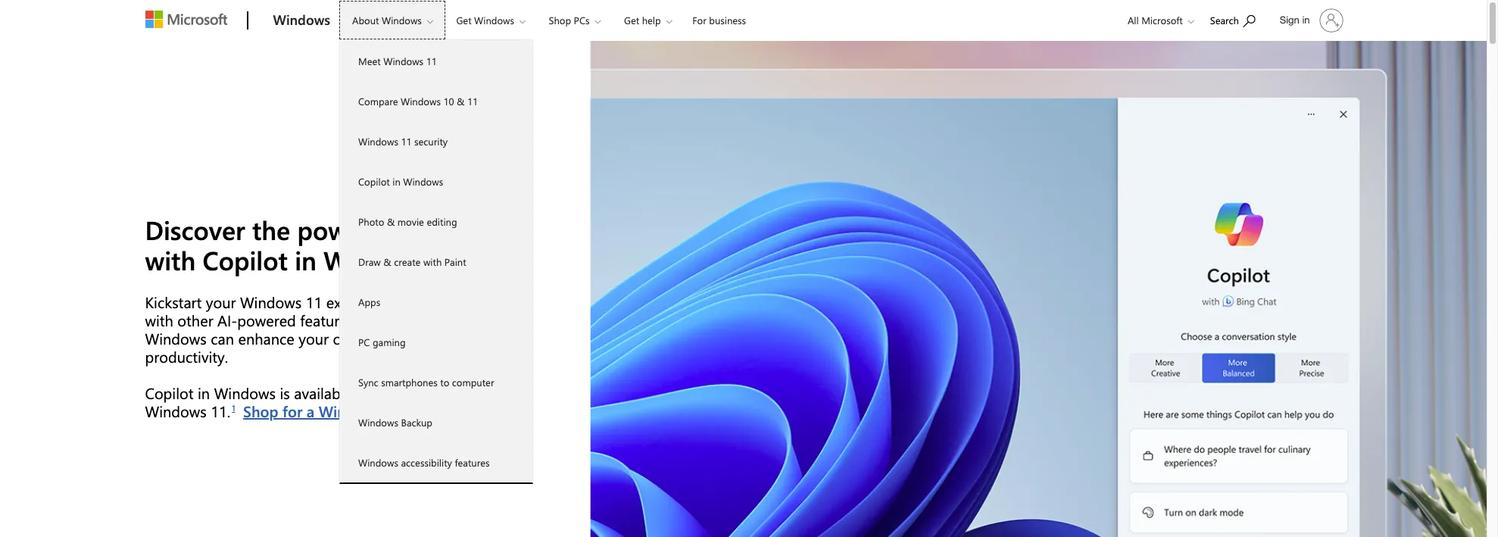 Task type: vqa. For each thing, say whether or not it's contained in the screenshot.
of
no



Task type: describe. For each thing, give the bounding box(es) containing it.
computer
[[452, 376, 494, 389]]

meet windows 11
[[358, 55, 437, 67]]

shop for shop for a windows 11 pc
[[243, 401, 279, 421]]

sync
[[358, 376, 379, 389]]

for
[[283, 401, 303, 421]]

microsoft image
[[145, 11, 227, 28]]

apps
[[358, 296, 381, 308]]

compare
[[358, 95, 398, 108]]

windows down sync
[[319, 401, 382, 421]]

in for copilot
[[393, 175, 401, 188]]

get for get help
[[624, 14, 640, 27]]

windows left 10
[[401, 95, 441, 108]]

for business
[[693, 14, 746, 27]]

11 left security
[[401, 135, 412, 148]]

pc gaming
[[358, 336, 406, 349]]

compare windows 10 & 11 link
[[340, 81, 533, 121]]

apps link
[[340, 282, 533, 322]]

shop pcs button
[[536, 1, 613, 39]]

compare windows 10 & 11
[[358, 95, 478, 108]]

pcs
[[574, 14, 590, 27]]

about
[[352, 14, 379, 27]]

about windows button
[[340, 1, 445, 39]]

11 up compare windows 10 & 11 link
[[426, 55, 437, 67]]

photo
[[358, 215, 384, 228]]

1
[[232, 402, 235, 414]]

get help button
[[612, 1, 685, 39]]

sync smartphones to computer
[[358, 376, 494, 389]]

for business link
[[686, 1, 753, 37]]

windows inside 'link'
[[273, 11, 330, 29]]

sign in link
[[1271, 2, 1350, 39]]

photo & movie editing
[[358, 215, 457, 228]]

business
[[709, 14, 746, 27]]

sign in
[[1280, 14, 1311, 26]]

to
[[440, 376, 450, 389]]

shop for a windows 11 pc link
[[242, 399, 423, 423]]

windows down windows backup
[[358, 456, 398, 469]]

shop pcs
[[549, 14, 590, 27]]

in for sign
[[1303, 14, 1311, 26]]

smartphones
[[381, 376, 438, 389]]

& for editing
[[387, 215, 395, 228]]

copilot
[[358, 175, 390, 188]]

a
[[307, 401, 315, 421]]

0 vertical spatial &
[[457, 95, 465, 108]]

editing
[[427, 215, 457, 228]]

shop for a windows 11 pc
[[243, 401, 421, 421]]

get windows button
[[444, 1, 538, 39]]

0 vertical spatial pc
[[358, 336, 370, 349]]

meet
[[358, 55, 381, 67]]

draw
[[358, 255, 381, 268]]

windows accessibility features
[[358, 456, 490, 469]]

about windows
[[352, 14, 422, 27]]

create
[[394, 255, 421, 268]]

all
[[1128, 14, 1139, 27]]

copilot in windows
[[358, 175, 443, 188]]



Task type: locate. For each thing, give the bounding box(es) containing it.
11 left backup
[[387, 401, 399, 421]]

& right 10
[[457, 95, 465, 108]]

with
[[424, 255, 442, 268]]

windows left backup
[[358, 416, 398, 429]]

shop inside shop for a windows 11 pc link
[[243, 401, 279, 421]]

1 vertical spatial shop
[[243, 401, 279, 421]]

windows backup
[[358, 416, 433, 429]]

get help
[[624, 14, 661, 27]]

1 horizontal spatial pc
[[403, 401, 421, 421]]

get inside dropdown button
[[624, 14, 640, 27]]

& for with
[[384, 255, 392, 268]]

get
[[456, 14, 472, 27], [624, 14, 640, 27]]

accessibility
[[401, 456, 452, 469]]

windows down compare
[[358, 135, 398, 148]]

windows left about
[[273, 11, 330, 29]]

movie
[[398, 215, 424, 228]]

0 horizontal spatial in
[[393, 175, 401, 188]]

0 horizontal spatial shop
[[243, 401, 279, 421]]

sync smartphones to computer link
[[340, 362, 533, 402]]

2 get from the left
[[624, 14, 640, 27]]

shop inside 'shop pcs' dropdown button
[[549, 14, 571, 27]]

0 horizontal spatial pc
[[358, 336, 370, 349]]

shop left pcs
[[549, 14, 571, 27]]

1 horizontal spatial get
[[624, 14, 640, 27]]

get up meet windows 11 link at the left
[[456, 14, 472, 27]]

1 horizontal spatial shop
[[549, 14, 571, 27]]

11 right 10
[[468, 95, 478, 108]]

0 vertical spatial in
[[1303, 14, 1311, 26]]

get left help
[[624, 14, 640, 27]]

2 vertical spatial &
[[384, 255, 392, 268]]

pc down smartphones
[[403, 401, 421, 421]]

backup
[[401, 416, 433, 429]]

draw & create with paint link
[[340, 242, 533, 282]]

windows accessibility features link
[[340, 443, 533, 483]]

1 horizontal spatial in
[[1303, 14, 1311, 26]]

10
[[444, 95, 454, 108]]

get windows
[[456, 14, 514, 27]]

microsoft
[[1142, 14, 1183, 27]]

get for get windows
[[456, 14, 472, 27]]

paint
[[445, 255, 466, 268]]

windows 11 security
[[358, 135, 448, 148]]

windows
[[273, 11, 330, 29], [382, 14, 422, 27], [474, 14, 514, 27], [384, 55, 424, 67], [401, 95, 441, 108], [358, 135, 398, 148], [403, 175, 443, 188], [319, 401, 382, 421], [358, 416, 398, 429], [358, 456, 398, 469]]

get inside dropdown button
[[456, 14, 472, 27]]

0 horizontal spatial get
[[456, 14, 472, 27]]

& right draw
[[384, 255, 392, 268]]

windows backup link
[[340, 402, 533, 443]]

search button
[[1204, 2, 1263, 36]]

& right photo
[[387, 215, 395, 228]]

shop for shop pcs
[[549, 14, 571, 27]]

0 vertical spatial shop
[[549, 14, 571, 27]]

windows up meet windows 11 link at the left
[[474, 14, 514, 27]]

pc left gaming
[[358, 336, 370, 349]]

1 link
[[230, 401, 237, 415]]

all microsoft button
[[1116, 1, 1202, 39]]

in right copilot
[[393, 175, 401, 188]]

in right sign
[[1303, 14, 1311, 26]]

shop right 1 link
[[243, 401, 279, 421]]

&
[[457, 95, 465, 108], [387, 215, 395, 228], [384, 255, 392, 268]]

sign
[[1280, 14, 1300, 26]]

help
[[642, 14, 661, 27]]

windows right about
[[382, 14, 422, 27]]

all microsoft
[[1128, 14, 1183, 27]]

11
[[426, 55, 437, 67], [468, 95, 478, 108], [401, 135, 412, 148], [387, 401, 399, 421]]

pc
[[358, 336, 370, 349], [403, 401, 421, 421]]

windows right the meet on the top of page
[[384, 55, 424, 67]]

features
[[455, 456, 490, 469]]

copilot in windows link
[[340, 161, 533, 202]]

1 vertical spatial pc
[[403, 401, 421, 421]]

windows down security
[[403, 175, 443, 188]]

1 vertical spatial in
[[393, 175, 401, 188]]

meet windows 11 link
[[340, 41, 533, 81]]

1 vertical spatial &
[[387, 215, 395, 228]]

in
[[1303, 14, 1311, 26], [393, 175, 401, 188]]

shop
[[549, 14, 571, 27], [243, 401, 279, 421]]

1 get from the left
[[456, 14, 472, 27]]

search
[[1211, 14, 1240, 27]]

photo & movie editing link
[[340, 202, 533, 242]]

windows link
[[266, 1, 338, 42]]

for
[[693, 14, 707, 27]]

security
[[415, 135, 448, 148]]

pc gaming link
[[340, 322, 533, 362]]

windows 11 security link
[[340, 121, 533, 161]]

gaming
[[373, 336, 406, 349]]

draw & create with paint
[[358, 255, 466, 268]]

Search search field
[[1203, 2, 1271, 36]]



